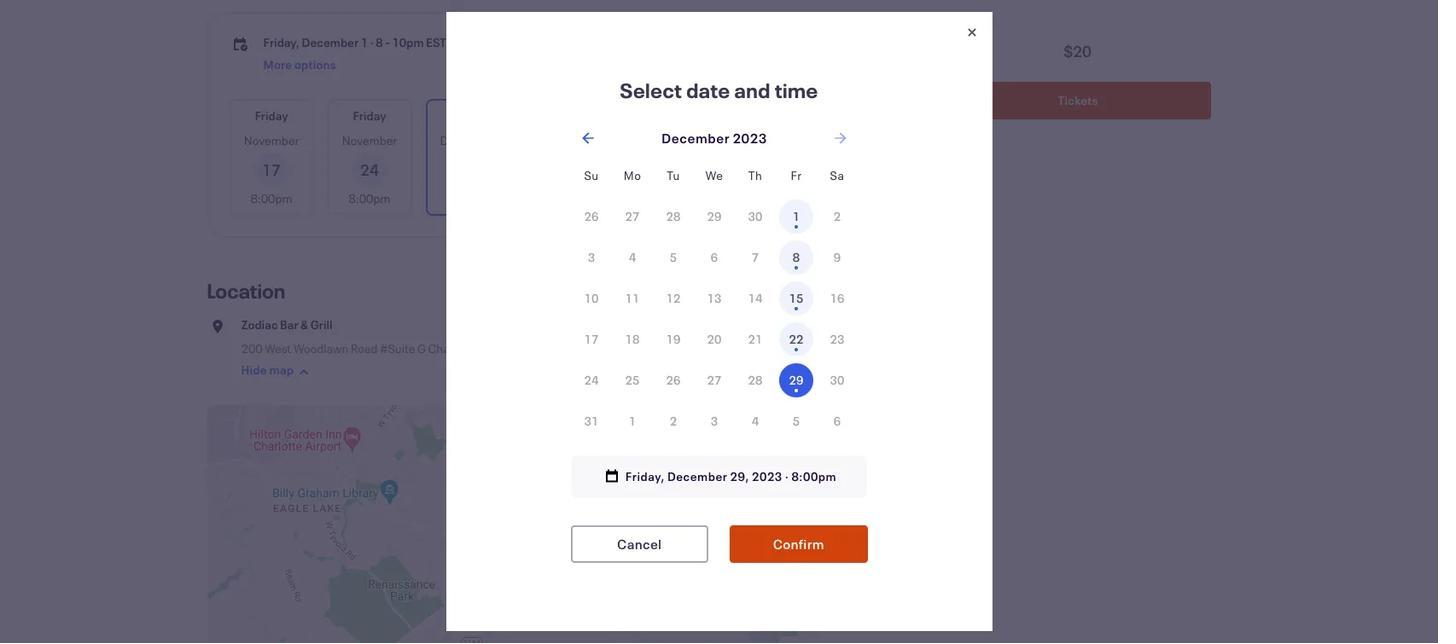 Task type: locate. For each thing, give the bounding box(es) containing it.
27 button down monday element
[[616, 200, 650, 234]]

we
[[706, 167, 723, 184]]

5 down 22 button
[[793, 413, 800, 429]]

24 button
[[575, 364, 609, 398]]

0 vertical spatial 5 button
[[657, 241, 691, 275]]

1 horizontal spatial 5 button
[[779, 405, 814, 439]]

road
[[351, 341, 378, 357]]

wednesday element
[[694, 155, 735, 196]]

1 vertical spatial 1
[[793, 208, 800, 225]]

1 horizontal spatial 1
[[629, 413, 636, 429]]

0 horizontal spatial november
[[244, 132, 299, 149]]

0 horizontal spatial friday
[[255, 108, 288, 124]]

1 horizontal spatial 29
[[789, 372, 804, 388]]

friday
[[255, 108, 288, 124], [353, 108, 386, 124], [451, 108, 485, 124]]

30 button down 23 button
[[820, 364, 855, 398]]

g
[[418, 341, 426, 357]]

and
[[735, 77, 771, 104]]

november for 17
[[244, 132, 299, 149]]

1 horizontal spatial 4
[[752, 413, 759, 429]]

5
[[670, 249, 677, 266], [793, 413, 800, 429]]

2 for the bottommost 2 "button"
[[670, 413, 677, 429]]

th
[[748, 167, 763, 184]]

28
[[666, 208, 681, 225], [748, 372, 763, 388]]

8 inside button
[[793, 249, 800, 266]]

december inside select date and time alert dialog
[[668, 469, 728, 485]]

1 horizontal spatial 30 button
[[820, 364, 855, 398]]

29 button
[[698, 200, 732, 234], [779, 364, 814, 398]]

1 vertical spatial 17
[[584, 331, 599, 347]]

30
[[748, 208, 763, 225], [830, 372, 845, 388]]

4 button up 11
[[616, 241, 650, 275]]

· left -
[[370, 34, 374, 50]]

0 vertical spatial 6
[[711, 249, 718, 266]]

13
[[707, 290, 722, 306]]

1 horizontal spatial 8
[[793, 249, 800, 266]]

6 button down 23 button
[[820, 405, 855, 439]]

0 horizontal spatial 27 button
[[616, 200, 650, 234]]

1 vertical spatial 26
[[666, 372, 681, 388]]

woodlawn
[[294, 341, 349, 357]]

1 horizontal spatial 4 button
[[738, 405, 773, 439]]

2 button up 9
[[820, 200, 855, 234]]

december
[[302, 34, 359, 50], [440, 132, 496, 149], [538, 132, 594, 149], [636, 132, 692, 149], [668, 469, 728, 485]]

-
[[385, 34, 390, 50]]

0 horizontal spatial 26 button
[[575, 200, 609, 234]]

1 vertical spatial 2 button
[[657, 405, 691, 439]]

1 vertical spatial 27
[[707, 372, 722, 388]]

friday,
[[263, 34, 300, 50], [626, 469, 665, 485]]

13 button
[[698, 282, 732, 316]]

1 vertical spatial 29 button
[[779, 364, 814, 398]]

0 horizontal spatial 2 button
[[657, 405, 691, 439]]

2 button
[[820, 200, 855, 234], [657, 405, 691, 439]]

27 for the leftmost 27 button
[[625, 208, 640, 225]]

0 vertical spatial 4 button
[[616, 241, 650, 275]]

0 vertical spatial 5
[[670, 249, 677, 266]]

map region
[[200, 388, 856, 644]]

0 horizontal spatial 1 button
[[616, 405, 650, 439]]

31 button
[[575, 405, 609, 439]]

2 horizontal spatial friday
[[451, 108, 485, 124]]

5 button up 2023
[[779, 405, 814, 439]]

1 horizontal spatial 2
[[834, 208, 841, 225]]

location
[[207, 277, 285, 305]]

4
[[629, 249, 636, 266], [752, 413, 759, 429]]

grid containing su
[[571, 155, 858, 442]]

1 vertical spatial ·
[[785, 469, 789, 485]]

0 vertical spatial 1 button
[[779, 200, 814, 234]]

9 button
[[820, 241, 855, 275]]

2 for topmost 2 "button"
[[834, 208, 841, 225]]

0 horizontal spatial 26
[[584, 208, 599, 225]]

1 horizontal spatial 26 button
[[657, 364, 691, 398]]

· right 2023
[[785, 469, 789, 485]]

29,
[[730, 469, 750, 485]]

1 horizontal spatial 2 button
[[820, 200, 855, 234]]

3 up friday, december 29, 2023 · 8:00pm
[[711, 413, 718, 429]]

3 up "10" on the left of page
[[588, 249, 595, 266]]

26 for the right 26 button
[[666, 372, 681, 388]]

5 button up the 12
[[657, 241, 691, 275]]

fr
[[791, 167, 802, 184]]

29
[[707, 208, 722, 225], [789, 372, 804, 388]]

2 friday from the left
[[353, 108, 386, 124]]

1 horizontal spatial 27 button
[[698, 364, 732, 398]]

3
[[588, 249, 595, 266], [711, 413, 718, 429]]

grid inside select date and time alert dialog
[[571, 155, 858, 442]]

26 button
[[575, 200, 609, 234], [657, 364, 691, 398]]

friday element
[[776, 155, 817, 196]]

1 horizontal spatial friday
[[353, 108, 386, 124]]

28 down tuesday "element"
[[666, 208, 681, 225]]

1 horizontal spatial 26
[[666, 372, 681, 388]]

3 button up friday, december 29, 2023 · 8:00pm
[[698, 405, 732, 439]]

1 horizontal spatial 3
[[711, 413, 718, 429]]

29 down wednesday element
[[707, 208, 722, 225]]

30 down options
[[748, 208, 763, 225]]

0 horizontal spatial 30
[[748, 208, 763, 225]]

2023
[[752, 469, 783, 485]]

29 down 22 button
[[789, 372, 804, 388]]

0 horizontal spatial 4
[[629, 249, 636, 266]]

25 button
[[616, 364, 650, 398]]

· inside select date and time alert dialog
[[785, 469, 789, 485]]

26 button right 25 button
[[657, 364, 691, 398]]

6 down 23 button
[[834, 413, 841, 429]]

12 button
[[657, 282, 691, 316]]

0 vertical spatial ·
[[370, 34, 374, 50]]

1 vertical spatial 24
[[584, 372, 599, 388]]

0 horizontal spatial 28
[[666, 208, 681, 225]]

1 down the 'friday' element
[[793, 208, 800, 225]]

27 button
[[616, 200, 650, 234], [698, 364, 732, 398]]

friday, for friday, december 1 · 8 - 10pm est
[[263, 34, 300, 50]]

30 down 23 button
[[830, 372, 845, 388]]

8:00pm
[[251, 190, 292, 207], [349, 190, 391, 207], [447, 190, 489, 207], [792, 469, 837, 485]]

28 down "21" 'button'
[[748, 372, 763, 388]]

1 vertical spatial 4
[[752, 413, 759, 429]]

27 down monday element
[[625, 208, 640, 225]]

4 up 11
[[629, 249, 636, 266]]

select date and time alert dialog
[[0, 0, 1439, 644]]

confirm button
[[730, 526, 867, 563]]

1 horizontal spatial 27
[[707, 372, 722, 388]]

1 button down the 'friday' element
[[779, 200, 814, 234]]

0 vertical spatial 26 button
[[575, 200, 609, 234]]

1 vertical spatial 28 button
[[738, 364, 773, 398]]

27 for 27 button to the bottom
[[707, 372, 722, 388]]

2
[[834, 208, 841, 225], [670, 413, 677, 429]]

·
[[370, 34, 374, 50], [785, 469, 789, 485]]

0 horizontal spatial 29
[[707, 208, 722, 225]]

&
[[301, 317, 308, 333]]

28 button down "21" 'button'
[[738, 364, 773, 398]]

1 left -
[[361, 34, 368, 50]]

24
[[360, 160, 379, 180], [584, 372, 599, 388]]

0 vertical spatial 8
[[376, 34, 383, 50]]

0 vertical spatial 3 button
[[575, 241, 609, 275]]

row group
[[571, 196, 858, 442]]

26 down sunday element
[[584, 208, 599, 225]]

1 vertical spatial 8
[[793, 249, 800, 266]]

15 right mo
[[655, 160, 674, 180]]

30 button
[[738, 200, 773, 234], [820, 364, 855, 398]]

28 button down tuesday "element"
[[657, 200, 691, 234]]

15
[[655, 160, 674, 180], [789, 290, 804, 306]]

11 button
[[616, 282, 650, 316]]

10
[[584, 290, 599, 306]]

friday for 24
[[353, 108, 386, 124]]

6 up the 13
[[711, 249, 718, 266]]

29 button down wednesday element
[[698, 200, 732, 234]]

1 vertical spatial 15
[[789, 290, 804, 306]]

1 horizontal spatial 28
[[748, 372, 763, 388]]

5 button
[[657, 241, 691, 275], [779, 405, 814, 439]]

friday, december 29, 2023 · 8:00pm
[[626, 469, 837, 485]]

1 button
[[779, 200, 814, 234], [616, 405, 650, 439]]

2 up friday, december 29, 2023 · 8:00pm
[[670, 413, 677, 429]]

1 vertical spatial 1 button
[[616, 405, 650, 439]]

0 horizontal spatial 24
[[360, 160, 379, 180]]

0 vertical spatial 17
[[262, 160, 281, 180]]

14 button
[[738, 282, 773, 316]]

1 horizontal spatial 1 button
[[779, 200, 814, 234]]

3 button up "10" on the left of page
[[575, 241, 609, 275]]

0 vertical spatial friday,
[[263, 34, 300, 50]]

1 horizontal spatial ·
[[785, 469, 789, 485]]

cancel button
[[571, 526, 709, 563]]

1 down 25 button
[[629, 413, 636, 429]]

8 left 9
[[793, 249, 800, 266]]

0 horizontal spatial 29 button
[[698, 200, 732, 234]]

8:00pm inside select date and time alert dialog
[[792, 469, 837, 485]]

1 vertical spatial 28
[[748, 372, 763, 388]]

2 button up friday, december 29, 2023 · 8:00pm
[[657, 405, 691, 439]]

1 horizontal spatial 15
[[789, 290, 804, 306]]

15 down 8 button
[[789, 290, 804, 306]]

7
[[752, 249, 759, 266]]

1 horizontal spatial 17
[[584, 331, 599, 347]]

4 button
[[616, 241, 650, 275], [738, 405, 773, 439]]

27
[[625, 208, 640, 225], [707, 372, 722, 388]]

0 horizontal spatial 1
[[361, 34, 368, 50]]

28 button
[[657, 200, 691, 234], [738, 364, 773, 398]]

friday, inside select date and time alert dialog
[[626, 469, 665, 485]]

1 horizontal spatial 30
[[830, 372, 845, 388]]

6 button up the 13
[[698, 241, 732, 275]]

3 friday from the left
[[451, 108, 485, 124]]

0 horizontal spatial ·
[[370, 34, 374, 50]]

8 left -
[[376, 34, 383, 50]]

0 horizontal spatial 27
[[625, 208, 640, 225]]

0 horizontal spatial 2
[[670, 413, 677, 429]]

0 vertical spatial 27 button
[[616, 200, 650, 234]]

0 horizontal spatial 5
[[670, 249, 677, 266]]

8
[[376, 34, 383, 50], [793, 249, 800, 266]]

0 horizontal spatial friday,
[[263, 34, 300, 50]]

5 up the 12
[[670, 249, 677, 266]]

2 november from the left
[[342, 132, 397, 149]]

0 vertical spatial 4
[[629, 249, 636, 266]]

1 friday from the left
[[255, 108, 288, 124]]

18 button
[[616, 323, 650, 357]]

4 button up 2023
[[738, 405, 773, 439]]

27 button down 20 button at the bottom of the page
[[698, 364, 732, 398]]

1 horizontal spatial 24
[[584, 372, 599, 388]]

row group containing 26
[[571, 196, 858, 442]]

2 horizontal spatial 1
[[793, 208, 800, 225]]

30 button down options
[[738, 200, 773, 234]]

2 down saturday element
[[834, 208, 841, 225]]

grid
[[571, 155, 858, 442]]

27 down 20 button at the bottom of the page
[[707, 372, 722, 388]]

monday element
[[612, 155, 653, 196]]

26
[[584, 208, 599, 225], [666, 372, 681, 388]]

1 vertical spatial 2
[[670, 413, 677, 429]]

go to previous month image
[[580, 130, 597, 147]]

26 button down sunday element
[[575, 200, 609, 234]]

1 vertical spatial 3
[[711, 413, 718, 429]]

0 vertical spatial 26
[[584, 208, 599, 225]]

0 vertical spatial 3
[[588, 249, 595, 266]]

4 up 2023
[[752, 413, 759, 429]]

15 button
[[779, 282, 814, 316]]

tu
[[667, 167, 680, 184]]

0 vertical spatial 6 button
[[698, 241, 732, 275]]

saturday element
[[817, 155, 858, 196]]

1 november from the left
[[244, 132, 299, 149]]

21
[[748, 331, 763, 347]]

1 vertical spatial 6
[[834, 413, 841, 429]]

1 button down 25 button
[[616, 405, 650, 439]]

1 vertical spatial 30
[[830, 372, 845, 388]]

15 inside 15 button
[[789, 290, 804, 306]]

1 horizontal spatial friday,
[[626, 469, 665, 485]]

1 horizontal spatial 28 button
[[738, 364, 773, 398]]

1 horizontal spatial 6 button
[[820, 405, 855, 439]]

29 button down 22 button
[[779, 364, 814, 398]]

6 button
[[698, 241, 732, 275], [820, 405, 855, 439]]

26 down 19 button
[[666, 372, 681, 388]]



Task type: describe. For each thing, give the bounding box(es) containing it.
10 button
[[575, 282, 609, 316]]

21 button
[[738, 323, 773, 357]]

date
[[687, 77, 730, 104]]

more
[[747, 152, 775, 169]]

0 vertical spatial 29
[[707, 208, 722, 225]]

sa
[[830, 167, 845, 184]]

2 vertical spatial 1
[[629, 413, 636, 429]]

options
[[742, 171, 783, 187]]

4 for 4 button to the bottom
[[752, 413, 759, 429]]

1 horizontal spatial 29 button
[[779, 364, 814, 398]]

20
[[707, 331, 722, 347]]

24 inside button
[[584, 372, 599, 388]]

thursday element
[[735, 155, 776, 196]]

26 for topmost 26 button
[[584, 208, 599, 225]]

november for 24
[[342, 132, 397, 149]]

more options button
[[722, 101, 803, 214]]

0 vertical spatial 29 button
[[698, 200, 732, 234]]

0 vertical spatial 2 button
[[820, 200, 855, 234]]

19
[[666, 331, 681, 347]]

0 horizontal spatial 8
[[376, 34, 383, 50]]

18
[[625, 331, 640, 347]]

0 horizontal spatial 6 button
[[698, 241, 732, 275]]

1 vertical spatial 3 button
[[698, 405, 732, 439]]

4 for leftmost 4 button
[[629, 249, 636, 266]]

zodiac
[[241, 317, 278, 333]]

23
[[830, 331, 845, 347]]

december inside december link
[[538, 132, 594, 149]]

sunday element
[[571, 155, 612, 196]]

25
[[625, 372, 640, 388]]

8 button
[[779, 241, 814, 275]]

20 button
[[698, 323, 732, 357]]

su
[[584, 167, 599, 184]]

west
[[265, 341, 291, 357]]

friday, december 1 · 8 - 10pm est
[[263, 34, 446, 50]]

23 button
[[820, 323, 855, 357]]

0 vertical spatial 30 button
[[738, 200, 773, 234]]

22
[[789, 331, 804, 347]]

bar
[[280, 317, 298, 333]]

time
[[775, 77, 818, 104]]

0 horizontal spatial 5 button
[[657, 241, 691, 275]]

17 inside button
[[584, 331, 599, 347]]

9
[[834, 249, 841, 266]]

1 vertical spatial 29
[[789, 372, 804, 388]]

select date and time
[[620, 77, 818, 104]]

friday for 17
[[255, 108, 288, 124]]

select
[[620, 77, 682, 104]]

1 vertical spatial 27 button
[[698, 364, 732, 398]]

cancel
[[618, 535, 662, 553]]

go to next month image
[[832, 130, 849, 147]]

grill
[[311, 317, 333, 333]]

1 horizontal spatial 6
[[834, 413, 841, 429]]

0 horizontal spatial 4 button
[[616, 241, 650, 275]]

0 vertical spatial 28 button
[[657, 200, 691, 234]]

row group inside select date and time alert dialog
[[571, 196, 858, 442]]

16 button
[[820, 282, 855, 316]]

est
[[426, 34, 446, 50]]

friday, for friday, december 29, 2023 · 8:00pm
[[626, 469, 665, 485]]

december link
[[525, 101, 607, 214]]

1 vertical spatial 4 button
[[738, 405, 773, 439]]

16
[[830, 290, 845, 306]]

$20
[[1064, 41, 1092, 61]]

confirm
[[773, 535, 824, 553]]

19 button
[[657, 323, 691, 357]]

31
[[584, 413, 599, 429]]

200
[[241, 341, 263, 357]]

0 vertical spatial 1
[[361, 34, 368, 50]]

0 horizontal spatial 3 button
[[575, 241, 609, 275]]

0 horizontal spatial 15
[[655, 160, 674, 180]]

10pm
[[392, 34, 424, 50]]

#suite
[[380, 341, 415, 357]]

0 vertical spatial 28
[[666, 208, 681, 225]]

charlotte,
[[428, 341, 481, 357]]

0 horizontal spatial 17
[[262, 160, 281, 180]]

more options
[[742, 152, 783, 187]]

mo
[[624, 167, 641, 184]]

22 button
[[779, 323, 814, 357]]

17 button
[[575, 323, 609, 357]]

7 button
[[738, 241, 773, 275]]

1 vertical spatial 5
[[793, 413, 800, 429]]

28217
[[503, 341, 539, 357]]

tuesday element
[[653, 155, 694, 196]]

zodiac bar & grill 200 west woodlawn road #suite g charlotte, nc 28217
[[241, 317, 539, 357]]

0 vertical spatial 24
[[360, 160, 379, 180]]

12
[[666, 290, 681, 306]]

14
[[748, 290, 763, 306]]

11
[[625, 290, 640, 306]]

1 vertical spatial 5 button
[[779, 405, 814, 439]]

nc
[[484, 341, 500, 357]]

1 vertical spatial 30 button
[[820, 364, 855, 398]]



Task type: vqa. For each thing, say whether or not it's contained in the screenshot.
find events link
no



